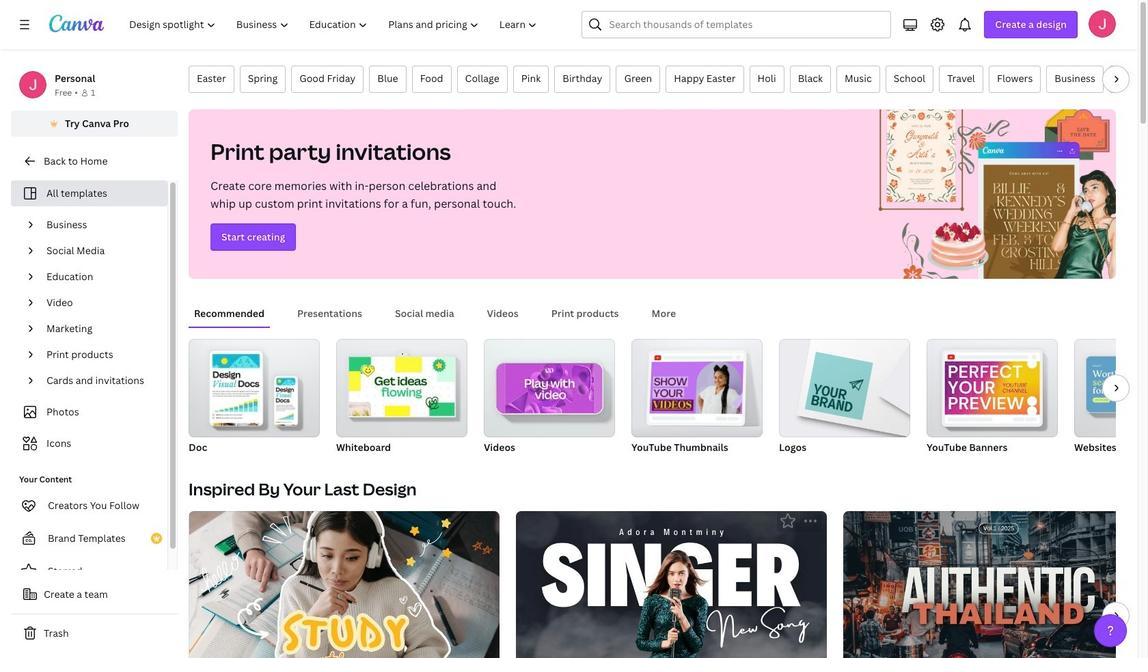 Task type: vqa. For each thing, say whether or not it's contained in the screenshot.
search box
yes



Task type: describe. For each thing, give the bounding box(es) containing it.
top level navigation element
[[120, 11, 549, 38]]

Search search field
[[609, 12, 883, 38]]

dark modern elegant singer new song youtube thumbnail image
[[516, 511, 827, 658]]



Task type: locate. For each thing, give the bounding box(es) containing it.
video image
[[484, 339, 615, 437], [505, 364, 594, 414]]

doc image
[[189, 339, 320, 437], [189, 339, 320, 437]]

None search field
[[582, 11, 892, 38]]

youtube thumbnail image
[[632, 339, 763, 437], [650, 362, 744, 414]]

website image
[[1075, 339, 1148, 437], [1075, 339, 1148, 437]]

youtube banner image
[[927, 339, 1058, 437], [945, 362, 1040, 415]]

logo image
[[779, 339, 911, 437], [805, 352, 874, 421]]

whiteboard image
[[336, 339, 468, 437], [349, 357, 455, 417]]

dark grey minimalist photo travel youtube thumbnail image
[[844, 511, 1148, 658]]

print party invitations image
[[862, 109, 1116, 279]]

james peterson image
[[1089, 10, 1116, 38]]

yellow modern study with me youtube thumbnail image
[[189, 511, 500, 658]]



